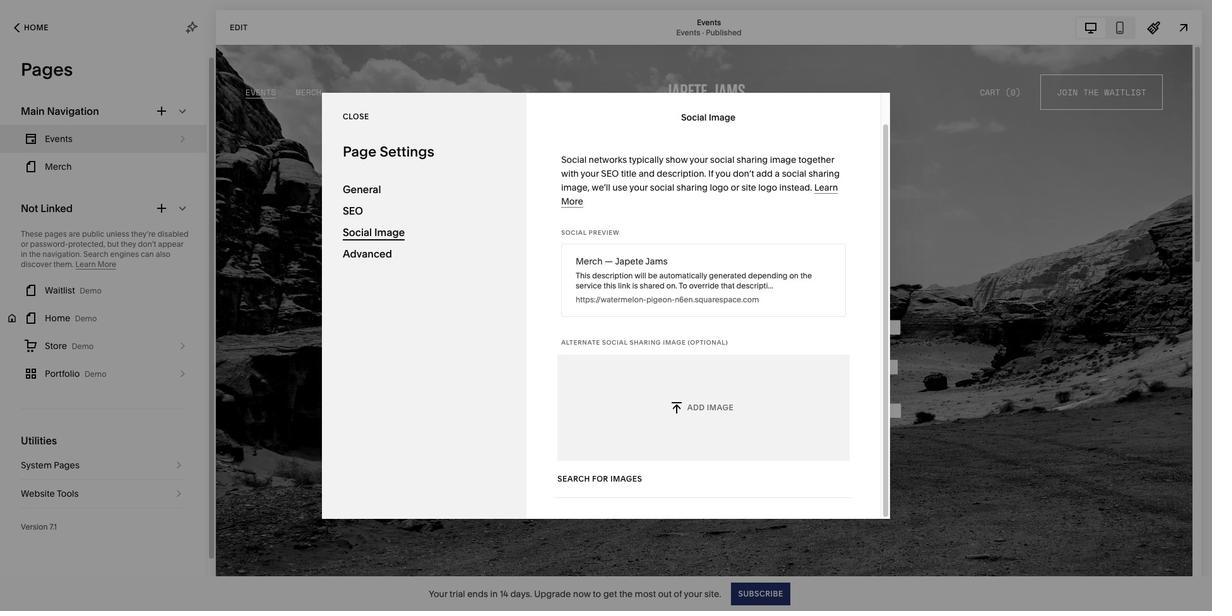 Task type: vqa. For each thing, say whether or not it's contained in the screenshot.
divider checkbox
no



Task type: describe. For each thing, give the bounding box(es) containing it.
are
[[69, 229, 80, 239]]

social left sharing
[[602, 339, 628, 346]]

—
[[605, 255, 613, 267]]

utilities
[[21, 434, 57, 447]]

2 vertical spatial sharing
[[677, 182, 708, 193]]

demo for portfolio
[[85, 369, 106, 379]]

merch for merch
[[45, 161, 72, 172]]

ends
[[467, 588, 488, 599]]

store demo
[[45, 340, 94, 352]]

website tools button
[[21, 480, 186, 508]]

depending
[[748, 271, 788, 280]]

0 horizontal spatial social
[[650, 182, 674, 193]]

days.
[[510, 588, 532, 599]]

if
[[708, 168, 714, 179]]

to
[[593, 588, 601, 599]]

this
[[604, 281, 616, 290]]

can
[[141, 249, 154, 259]]

the inside merch — japete jams this description will be automatically generated depending on the service this link is shared on. to override that descripti... https://watermelon-pigeon-n6en.squarespace.com
[[800, 271, 812, 280]]

1 vertical spatial events
[[676, 27, 700, 37]]

don't inside social networks typically show your social sharing image together with your seo title and description. if you don't add a social sharing image, we'll use your social sharing logo or site logo instead.
[[733, 168, 754, 179]]

page
[[343, 143, 377, 160]]

0 vertical spatial social image
[[681, 112, 736, 123]]

main
[[21, 105, 45, 117]]

close
[[343, 112, 369, 121]]

social networks typically show your social sharing image together with your seo title and description. if you don't add a social sharing image, we'll use your social sharing logo or site logo instead.
[[561, 154, 840, 193]]

will
[[635, 271, 646, 280]]

for
[[592, 474, 608, 483]]

events button
[[0, 125, 206, 153]]

page settings
[[343, 143, 434, 160]]

home for home
[[24, 23, 49, 32]]

events for events
[[45, 133, 73, 145]]

demo for waitlist
[[80, 286, 102, 295]]

social image link
[[343, 221, 506, 243]]

1 vertical spatial in
[[490, 588, 498, 599]]

waitlist demo
[[45, 285, 102, 296]]

portfolio demo
[[45, 368, 106, 379]]

typically
[[629, 154, 663, 165]]

title
[[621, 168, 637, 179]]

learn more inside page settings dialog
[[561, 182, 838, 207]]

0 horizontal spatial learn
[[75, 259, 96, 269]]

description
[[592, 271, 633, 280]]

your trial ends in 14 days. upgrade now to get the most out of your site.
[[429, 588, 721, 599]]

to
[[679, 281, 687, 290]]

system
[[21, 460, 52, 471]]

now
[[573, 588, 591, 599]]

alternate social sharing image (optional)
[[561, 339, 728, 346]]

descripti...
[[737, 281, 773, 290]]

discover
[[21, 259, 51, 269]]

get
[[603, 588, 617, 599]]

most
[[635, 588, 656, 599]]

add image button
[[557, 355, 850, 461]]

demo for store
[[72, 342, 94, 351]]

store
[[45, 340, 67, 352]]

shared
[[640, 281, 665, 290]]

search inside button
[[557, 474, 590, 483]]

1 vertical spatial learn more
[[75, 259, 116, 269]]

they
[[121, 239, 136, 249]]

of
[[674, 588, 682, 599]]

this
[[576, 271, 590, 280]]

automatically
[[659, 271, 707, 280]]

social up show
[[681, 112, 707, 123]]

advanced
[[343, 247, 392, 260]]

https://watermelon-
[[576, 295, 646, 304]]

social up advanced
[[343, 226, 372, 238]]

show
[[666, 154, 688, 165]]

1 vertical spatial social
[[782, 168, 806, 179]]

search for images button
[[557, 468, 642, 490]]

waitlist
[[45, 285, 75, 296]]

social left preview
[[561, 229, 587, 236]]

or inside "these pages are public unless they're disabled or password-protected, but they don't appear in the navigation. search engines can also discover them."
[[21, 239, 28, 249]]

social preview
[[561, 229, 619, 236]]

password-
[[30, 239, 68, 249]]

(optional)
[[688, 339, 728, 346]]

disabled
[[158, 229, 189, 239]]

home demo
[[45, 313, 97, 324]]

image,
[[561, 182, 590, 193]]

be
[[648, 271, 658, 280]]

seo link
[[343, 200, 506, 221]]

site.
[[704, 588, 721, 599]]

version
[[21, 522, 48, 532]]

1 logo from the left
[[710, 182, 729, 193]]

instead.
[[779, 182, 812, 193]]

home for home demo
[[45, 313, 70, 324]]

images
[[611, 474, 642, 483]]

2 horizontal spatial sharing
[[809, 168, 840, 179]]

image up advanced
[[374, 226, 405, 238]]

image up you
[[709, 112, 736, 123]]

add a new page to the "main navigation" group image
[[155, 104, 169, 118]]

jams
[[645, 255, 668, 267]]

or inside social networks typically show your social sharing image together with your seo title and description. if you don't add a social sharing image, we'll use your social sharing logo or site logo instead.
[[731, 182, 739, 193]]

search inside "these pages are public unless they're disabled or password-protected, but they don't appear in the navigation. search engines can also discover them."
[[83, 249, 108, 259]]

site
[[741, 182, 756, 193]]

merch for merch — japete jams this description will be automatically generated depending on the service this link is shared on. to override that descripti... https://watermelon-pigeon-n6en.squarespace.com
[[576, 255, 603, 267]]

add image
[[687, 402, 734, 412]]

pages
[[44, 229, 67, 239]]

learn more link for navigation.
[[75, 259, 116, 270]]

general link
[[343, 178, 506, 200]]

trial
[[450, 588, 465, 599]]

system pages button
[[21, 451, 186, 479]]

a
[[775, 168, 780, 179]]

seo inside social networks typically show your social sharing image together with your seo title and description. if you don't add a social sharing image, we'll use your social sharing logo or site logo instead.
[[601, 168, 619, 179]]



Task type: locate. For each thing, give the bounding box(es) containing it.
search for images
[[557, 474, 642, 483]]

link
[[618, 281, 630, 290]]

1 horizontal spatial or
[[731, 182, 739, 193]]

in up discover
[[21, 249, 27, 259]]

1 horizontal spatial social
[[710, 154, 735, 165]]

learn
[[814, 182, 838, 193], [75, 259, 96, 269]]

search down protected,
[[83, 249, 108, 259]]

0 vertical spatial or
[[731, 182, 739, 193]]

learn down protected,
[[75, 259, 96, 269]]

and
[[639, 168, 655, 179]]

0 vertical spatial learn more
[[561, 182, 838, 207]]

on.
[[666, 281, 677, 290]]

your up description.
[[690, 154, 708, 165]]

0 horizontal spatial seo
[[343, 204, 363, 217]]

learn more link for you
[[561, 182, 838, 207]]

events for events events · published
[[697, 17, 721, 27]]

1 horizontal spatial learn
[[814, 182, 838, 193]]

social up instead. on the top right
[[782, 168, 806, 179]]

or left site
[[731, 182, 739, 193]]

system pages
[[21, 460, 80, 471]]

pages up tools
[[54, 460, 80, 471]]

networks
[[589, 154, 627, 165]]

1 vertical spatial pages
[[54, 460, 80, 471]]

1 horizontal spatial learn more link
[[561, 182, 838, 207]]

add a new page to the "not linked" navigation group image
[[155, 201, 169, 215]]

website tools
[[21, 488, 79, 499]]

0 vertical spatial more
[[561, 195, 583, 207]]

0 horizontal spatial more
[[98, 259, 116, 269]]

learn more link
[[561, 182, 838, 207], [75, 259, 116, 270]]

merch inside button
[[45, 161, 72, 172]]

1 vertical spatial learn
[[75, 259, 96, 269]]

search left 'for'
[[557, 474, 590, 483]]

1 vertical spatial seo
[[343, 204, 363, 217]]

0 vertical spatial home
[[24, 23, 49, 32]]

logo down you
[[710, 182, 729, 193]]

preview
[[589, 229, 619, 236]]

add
[[756, 168, 773, 179]]

0 vertical spatial search
[[83, 249, 108, 259]]

published
[[706, 27, 742, 37]]

1 horizontal spatial the
[[619, 588, 633, 599]]

events
[[697, 17, 721, 27], [676, 27, 700, 37], [45, 133, 73, 145]]

1 vertical spatial learn more link
[[75, 259, 116, 270]]

1 horizontal spatial search
[[557, 474, 590, 483]]

events left the ·
[[676, 27, 700, 37]]

image right sharing
[[663, 339, 686, 346]]

logo
[[710, 182, 729, 193], [758, 182, 777, 193]]

home inside button
[[24, 23, 49, 32]]

service
[[576, 281, 602, 290]]

0 vertical spatial the
[[29, 249, 41, 259]]

home button
[[0, 14, 62, 42]]

1 vertical spatial the
[[800, 271, 812, 280]]

social down the and
[[650, 182, 674, 193]]

seo down networks
[[601, 168, 619, 179]]

learn inside learn more
[[814, 182, 838, 193]]

image
[[709, 112, 736, 123], [374, 226, 405, 238], [663, 339, 686, 346], [707, 402, 734, 412]]

description.
[[657, 168, 706, 179]]

1 vertical spatial merch
[[576, 255, 603, 267]]

they're
[[131, 229, 156, 239]]

0 vertical spatial in
[[21, 249, 27, 259]]

your
[[690, 154, 708, 165], [581, 168, 599, 179], [630, 182, 648, 193], [684, 588, 702, 599]]

learn down together
[[814, 182, 838, 193]]

japete
[[615, 255, 644, 267]]

demo right the "portfolio" on the bottom of page
[[85, 369, 106, 379]]

1 horizontal spatial merch
[[576, 255, 603, 267]]

1 vertical spatial home
[[45, 313, 70, 324]]

0 horizontal spatial logo
[[710, 182, 729, 193]]

2 horizontal spatial the
[[800, 271, 812, 280]]

together
[[799, 154, 834, 165]]

image right the add
[[707, 402, 734, 412]]

more down the image,
[[561, 195, 583, 207]]

social up you
[[710, 154, 735, 165]]

linked
[[41, 202, 73, 215]]

events up the ·
[[697, 17, 721, 27]]

1 horizontal spatial seo
[[601, 168, 619, 179]]

0 vertical spatial pages
[[21, 59, 73, 80]]

1 horizontal spatial sharing
[[737, 154, 768, 165]]

in left the 14
[[490, 588, 498, 599]]

or
[[731, 182, 739, 193], [21, 239, 28, 249]]

close button
[[343, 105, 369, 128]]

pages
[[21, 59, 73, 80], [54, 460, 80, 471]]

2 logo from the left
[[758, 182, 777, 193]]

them.
[[53, 259, 74, 269]]

demo inside home demo
[[75, 314, 97, 323]]

1 vertical spatial search
[[557, 474, 590, 483]]

social inside social networks typically show your social sharing image together with your seo title and description. if you don't add a social sharing image, we'll use your social sharing logo or site logo instead.
[[561, 154, 587, 165]]

1 horizontal spatial in
[[490, 588, 498, 599]]

override
[[689, 281, 719, 290]]

14
[[500, 588, 508, 599]]

0 vertical spatial learn
[[814, 182, 838, 193]]

0 horizontal spatial search
[[83, 249, 108, 259]]

version 7.1
[[21, 522, 57, 532]]

with
[[561, 168, 579, 179]]

demo inside portfolio demo
[[85, 369, 106, 379]]

that
[[721, 281, 735, 290]]

1 horizontal spatial learn more
[[561, 182, 838, 207]]

sharing
[[630, 339, 661, 346]]

image
[[770, 154, 796, 165]]

0 vertical spatial events
[[697, 17, 721, 27]]

image inside button
[[707, 402, 734, 412]]

0 horizontal spatial don't
[[138, 239, 156, 249]]

2 horizontal spatial social
[[782, 168, 806, 179]]

is
[[632, 281, 638, 290]]

seo down general
[[343, 204, 363, 217]]

you
[[716, 168, 731, 179]]

not
[[21, 202, 38, 215]]

1 vertical spatial or
[[21, 239, 28, 249]]

on
[[789, 271, 799, 280]]

social image
[[681, 112, 736, 123], [343, 226, 405, 238]]

pages up main navigation
[[21, 59, 73, 80]]

in
[[21, 249, 27, 259], [490, 588, 498, 599]]

demo for home
[[75, 314, 97, 323]]

your down the and
[[630, 182, 648, 193]]

appear
[[158, 239, 184, 249]]

·
[[702, 27, 704, 37]]

demo right store
[[72, 342, 94, 351]]

engines
[[110, 249, 139, 259]]

in inside "these pages are public unless they're disabled or password-protected, but they don't appear in the navigation. search engines can also discover them."
[[21, 249, 27, 259]]

0 vertical spatial sharing
[[737, 154, 768, 165]]

events events · published
[[676, 17, 742, 37]]

the right on
[[800, 271, 812, 280]]

not linked
[[21, 202, 73, 215]]

sharing down description.
[[677, 182, 708, 193]]

the
[[29, 249, 41, 259], [800, 271, 812, 280], [619, 588, 633, 599]]

n6en.squarespace.com
[[675, 295, 759, 304]]

edit button
[[222, 16, 256, 39]]

1 horizontal spatial logo
[[758, 182, 777, 193]]

don't inside "these pages are public unless they're disabled or password-protected, but they don't appear in the navigation. search engines can also discover them."
[[138, 239, 156, 249]]

website
[[21, 488, 55, 499]]

0 horizontal spatial learn more link
[[75, 259, 116, 270]]

edit
[[230, 22, 248, 32]]

social image up advanced
[[343, 226, 405, 238]]

demo inside "waitlist demo"
[[80, 286, 102, 295]]

the right get
[[619, 588, 633, 599]]

don't up site
[[733, 168, 754, 179]]

sharing up add at the right of the page
[[737, 154, 768, 165]]

1 horizontal spatial more
[[561, 195, 583, 207]]

these pages are public unless they're disabled or password-protected, but they don't appear in the navigation. search engines can also discover them.
[[21, 229, 189, 269]]

demo right waitlist
[[80, 286, 102, 295]]

advanced link
[[343, 243, 506, 264]]

merch inside merch — japete jams this description will be automatically generated depending on the service this link is shared on. to override that descripti... https://watermelon-pigeon-n6en.squarespace.com
[[576, 255, 603, 267]]

learn more link down if
[[561, 182, 838, 207]]

your up we'll
[[581, 168, 599, 179]]

logo down add at the right of the page
[[758, 182, 777, 193]]

social
[[681, 112, 707, 123], [561, 154, 587, 165], [343, 226, 372, 238], [561, 229, 587, 236], [602, 339, 628, 346]]

general
[[343, 183, 381, 195]]

0 vertical spatial don't
[[733, 168, 754, 179]]

0 vertical spatial social
[[710, 154, 735, 165]]

your right of
[[684, 588, 702, 599]]

demo down "waitlist demo"
[[75, 314, 97, 323]]

0 horizontal spatial sharing
[[677, 182, 708, 193]]

1 vertical spatial sharing
[[809, 168, 840, 179]]

social image up show
[[681, 112, 736, 123]]

home
[[24, 23, 49, 32], [45, 313, 70, 324]]

page settings dialog
[[322, 92, 890, 519]]

0 horizontal spatial social image
[[343, 226, 405, 238]]

1 horizontal spatial social image
[[681, 112, 736, 123]]

2 vertical spatial the
[[619, 588, 633, 599]]

more down engines
[[98, 259, 116, 269]]

alternate
[[561, 339, 600, 346]]

social up the with
[[561, 154, 587, 165]]

protected,
[[68, 239, 105, 249]]

don't up can
[[138, 239, 156, 249]]

0 horizontal spatial merch
[[45, 161, 72, 172]]

learn more down if
[[561, 182, 838, 207]]

search
[[83, 249, 108, 259], [557, 474, 590, 483]]

merch — japete jams this description will be automatically generated depending on the service this link is shared on. to override that descripti... https://watermelon-pigeon-n6en.squarespace.com
[[576, 255, 812, 304]]

social image inside social image link
[[343, 226, 405, 238]]

merch up linked
[[45, 161, 72, 172]]

1 vertical spatial don't
[[138, 239, 156, 249]]

or down these
[[21, 239, 28, 249]]

generated
[[709, 271, 746, 280]]

1 horizontal spatial don't
[[733, 168, 754, 179]]

pigeon-
[[646, 295, 675, 304]]

your
[[429, 588, 447, 599]]

0 vertical spatial learn more link
[[561, 182, 838, 207]]

the inside "these pages are public unless they're disabled or password-protected, but they don't appear in the navigation. search engines can also discover them."
[[29, 249, 41, 259]]

but
[[107, 239, 119, 249]]

the up discover
[[29, 249, 41, 259]]

0 horizontal spatial learn more
[[75, 259, 116, 269]]

1 vertical spatial more
[[98, 259, 116, 269]]

pages inside button
[[54, 460, 80, 471]]

1 vertical spatial social image
[[343, 226, 405, 238]]

learn more down protected,
[[75, 259, 116, 269]]

0 vertical spatial seo
[[601, 168, 619, 179]]

learn more link down protected,
[[75, 259, 116, 270]]

main navigation
[[21, 105, 99, 117]]

events inside button
[[45, 133, 73, 145]]

events down main navigation
[[45, 133, 73, 145]]

0 vertical spatial merch
[[45, 161, 72, 172]]

2 vertical spatial events
[[45, 133, 73, 145]]

don't
[[733, 168, 754, 179], [138, 239, 156, 249]]

more inside page settings dialog
[[561, 195, 583, 207]]

merch button
[[0, 153, 206, 181]]

merch up this
[[576, 255, 603, 267]]

0 horizontal spatial the
[[29, 249, 41, 259]]

use
[[613, 182, 628, 193]]

2 vertical spatial social
[[650, 182, 674, 193]]

sharing down together
[[809, 168, 840, 179]]

public
[[82, 229, 104, 239]]

tab list
[[1076, 17, 1135, 38]]

demo inside the store demo
[[72, 342, 94, 351]]

0 horizontal spatial in
[[21, 249, 27, 259]]

0 horizontal spatial or
[[21, 239, 28, 249]]



